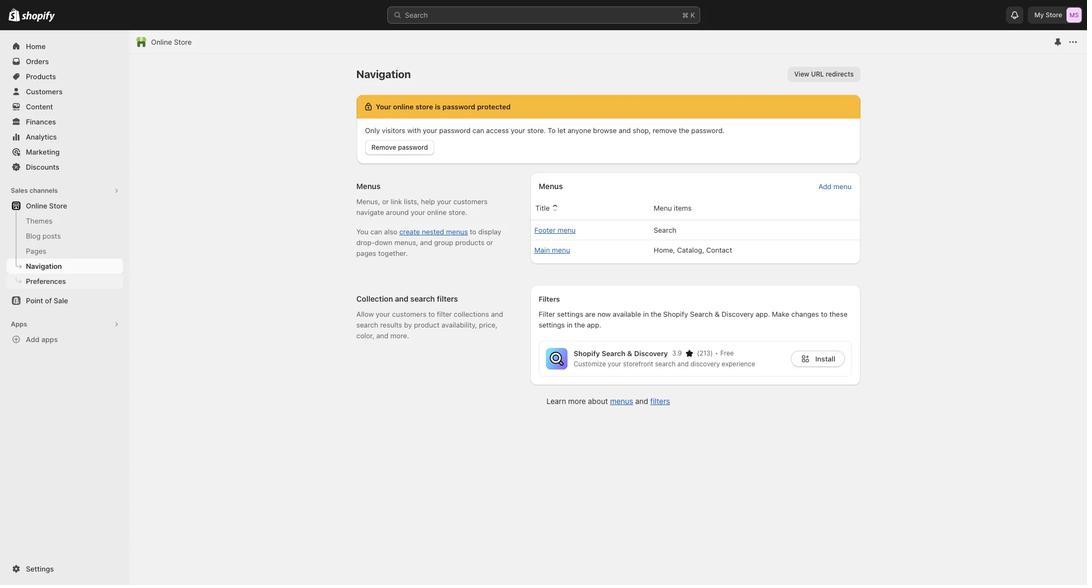 Task type: locate. For each thing, give the bounding box(es) containing it.
store up themes link
[[49, 202, 67, 210]]

online store link down channels
[[6, 199, 123, 214]]

0 vertical spatial store
[[1046, 11, 1062, 19]]

apps button
[[6, 317, 123, 332]]

0 vertical spatial online store link
[[151, 37, 192, 47]]

online store link
[[151, 37, 192, 47], [6, 199, 123, 214]]

settings
[[26, 565, 54, 574]]

point
[[26, 297, 43, 305]]

add
[[26, 336, 40, 344]]

online store right online store image on the top left of the page
[[151, 38, 192, 46]]

1 vertical spatial online store link
[[6, 199, 123, 214]]

marketing
[[26, 148, 60, 156]]

discounts link
[[6, 160, 123, 175]]

2 horizontal spatial store
[[1046, 11, 1062, 19]]

0 horizontal spatial online store
[[26, 202, 67, 210]]

finances
[[26, 118, 56, 126]]

online up themes on the left top of page
[[26, 202, 47, 210]]

sales channels button
[[6, 183, 123, 199]]

0 horizontal spatial store
[[49, 202, 67, 210]]

apps
[[41, 336, 58, 344]]

add apps button
[[6, 332, 123, 347]]

point of sale
[[26, 297, 68, 305]]

channels
[[29, 187, 58, 195]]

orders
[[26, 57, 49, 66]]

themes
[[26, 217, 52, 226]]

1 horizontal spatial online
[[151, 38, 172, 46]]

marketing link
[[6, 145, 123, 160]]

online
[[151, 38, 172, 46], [26, 202, 47, 210]]

1 vertical spatial store
[[174, 38, 192, 46]]

pages link
[[6, 244, 123, 259]]

online right online store image on the top left of the page
[[151, 38, 172, 46]]

posts
[[43, 232, 61, 241]]

finances link
[[6, 114, 123, 129]]

1 horizontal spatial online store link
[[151, 37, 192, 47]]

⌘ k
[[682, 11, 695, 19]]

home link
[[6, 39, 123, 54]]

1 horizontal spatial store
[[174, 38, 192, 46]]

sales channels
[[11, 187, 58, 195]]

store right online store image on the top left of the page
[[174, 38, 192, 46]]

online store
[[151, 38, 192, 46], [26, 202, 67, 210]]

0 vertical spatial online store
[[151, 38, 192, 46]]

apps
[[11, 320, 27, 329]]

discounts
[[26, 163, 59, 172]]

2 vertical spatial store
[[49, 202, 67, 210]]

0 horizontal spatial online
[[26, 202, 47, 210]]

products
[[26, 72, 56, 81]]

online store down channels
[[26, 202, 67, 210]]

content
[[26, 103, 53, 111]]

my
[[1035, 11, 1044, 19]]

store right my
[[1046, 11, 1062, 19]]

store
[[1046, 11, 1062, 19], [174, 38, 192, 46], [49, 202, 67, 210]]

0 horizontal spatial online store link
[[6, 199, 123, 214]]

online store link right online store image on the top left of the page
[[151, 37, 192, 47]]

customers
[[26, 87, 63, 96]]

blog
[[26, 232, 41, 241]]

1 vertical spatial online store
[[26, 202, 67, 210]]

my store
[[1035, 11, 1062, 19]]



Task type: describe. For each thing, give the bounding box(es) containing it.
orders link
[[6, 54, 123, 69]]

blog posts
[[26, 232, 61, 241]]

sales
[[11, 187, 28, 195]]

analytics
[[26, 133, 57, 141]]

add apps
[[26, 336, 58, 344]]

shopify image
[[22, 11, 55, 22]]

navigation
[[26, 262, 62, 271]]

0 vertical spatial online
[[151, 38, 172, 46]]

point of sale button
[[0, 294, 129, 309]]

search
[[405, 11, 428, 19]]

products link
[[6, 69, 123, 84]]

home
[[26, 42, 46, 51]]

analytics link
[[6, 129, 123, 145]]

point of sale link
[[6, 294, 123, 309]]

settings link
[[6, 562, 123, 577]]

sale
[[54, 297, 68, 305]]

⌘
[[682, 11, 689, 19]]

navigation link
[[6, 259, 123, 274]]

k
[[691, 11, 695, 19]]

online store image
[[136, 37, 147, 47]]

blog posts link
[[6, 229, 123, 244]]

my store image
[[1067, 8, 1082, 23]]

preferences
[[26, 277, 66, 286]]

pages
[[26, 247, 46, 256]]

shopify image
[[9, 9, 20, 22]]

of
[[45, 297, 52, 305]]

content link
[[6, 99, 123, 114]]

themes link
[[6, 214, 123, 229]]

preferences link
[[6, 274, 123, 289]]

customers link
[[6, 84, 123, 99]]

1 vertical spatial online
[[26, 202, 47, 210]]

1 horizontal spatial online store
[[151, 38, 192, 46]]



Task type: vqa. For each thing, say whether or not it's contained in the screenshot.
Set up Shopify Payments Icon
no



